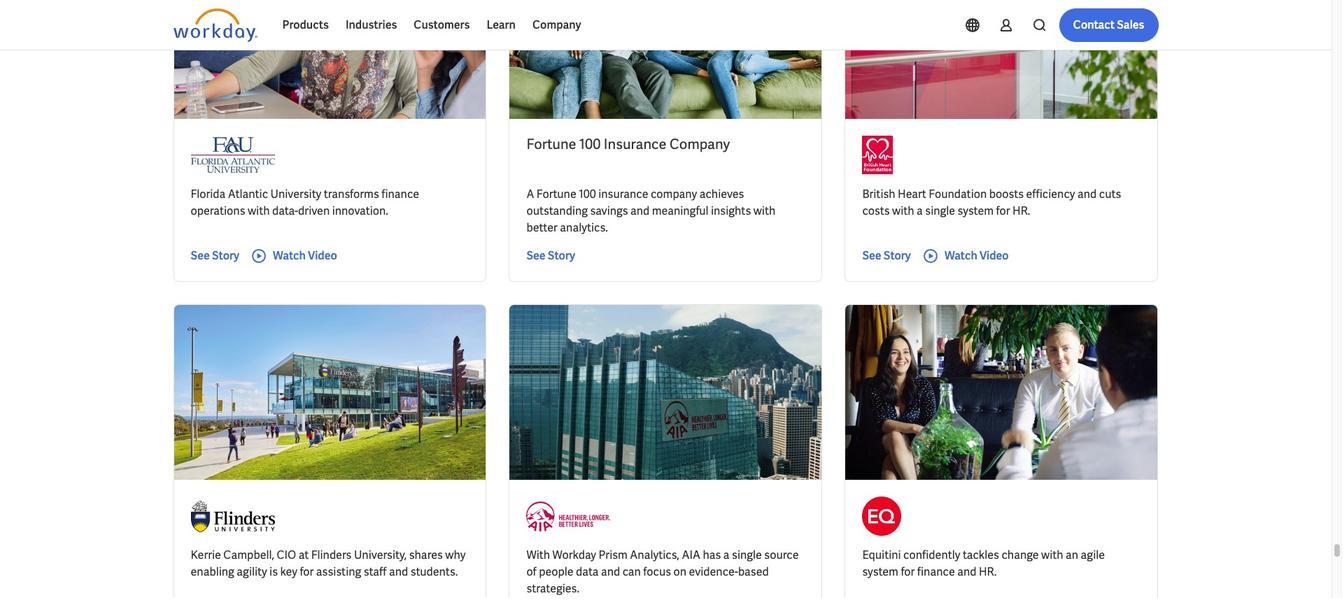 Task type: describe. For each thing, give the bounding box(es) containing it.
boosts
[[990, 187, 1024, 201]]

university,
[[354, 548, 407, 563]]

single inside with workday prism analytics, aia has a single source of people data and can focus on evidence-based strategies.
[[732, 548, 762, 563]]

source
[[765, 548, 799, 563]]

key
[[280, 565, 297, 580]]

florida atlantic university transforms finance operations with data-driven innovation.
[[191, 187, 419, 218]]

clear all button
[[543, 8, 589, 36]]

with inside british heart foundation boosts efficiency and cuts costs with a single system for hr.
[[893, 203, 915, 218]]

watch video for foundation
[[945, 248, 1009, 263]]

more
[[480, 15, 504, 28]]

atlantic
[[228, 187, 268, 201]]

fortune 100 insurance company
[[527, 135, 730, 153]]

see for british heart foundation boosts efficiency and cuts costs with a single system for hr.
[[863, 248, 882, 263]]

finance inside equitini confidently tackles change with an agile system for finance and hr.
[[918, 565, 955, 580]]

industries button
[[337, 8, 406, 42]]

shares
[[409, 548, 443, 563]]

aia
[[682, 548, 701, 563]]

with
[[527, 548, 550, 563]]

business outcome
[[346, 15, 430, 28]]

operations
[[191, 203, 245, 218]]

learn
[[487, 17, 516, 32]]

transforms
[[324, 187, 379, 201]]

watch video link for driven
[[251, 247, 337, 264]]

story for british heart foundation boosts efficiency and cuts costs with a single system for hr.
[[884, 248, 911, 263]]

an
[[1066, 548, 1079, 563]]

insurance
[[604, 135, 667, 153]]

of
[[527, 565, 537, 580]]

industry button
[[248, 8, 324, 36]]

video for transforms
[[308, 248, 337, 263]]

data
[[576, 565, 599, 580]]

with inside equitini confidently tackles change with an agile system for finance and hr.
[[1042, 548, 1064, 563]]

innovation.
[[332, 203, 388, 218]]

british heart foundation boosts efficiency and cuts costs with a single system for hr.
[[863, 187, 1122, 218]]

analytics,
[[630, 548, 680, 563]]

kerrie
[[191, 548, 221, 563]]

driven
[[298, 203, 330, 218]]

is
[[270, 565, 278, 580]]

cio
[[277, 548, 296, 563]]

foundation
[[929, 187, 987, 201]]

enabling
[[191, 565, 234, 580]]

outcome
[[388, 15, 430, 28]]

and inside with workday prism analytics, aia has a single source of people data and can focus on evidence-based strategies.
[[601, 565, 620, 580]]

achieves
[[700, 187, 744, 201]]

watch video for university
[[273, 248, 337, 263]]

company button
[[524, 8, 590, 42]]

products button
[[274, 8, 337, 42]]

products
[[282, 17, 329, 32]]

customers button
[[406, 8, 478, 42]]

single inside british heart foundation boosts efficiency and cuts costs with a single system for hr.
[[926, 203, 956, 218]]

heart
[[898, 187, 927, 201]]

learn button
[[478, 8, 524, 42]]

customers
[[414, 17, 470, 32]]

sales
[[1117, 17, 1145, 32]]

see story for british heart foundation boosts efficiency and cuts costs with a single system for hr.
[[863, 248, 911, 263]]

video for boosts
[[980, 248, 1009, 263]]

has
[[703, 548, 721, 563]]

go to the homepage image
[[173, 8, 257, 42]]

1 vertical spatial company
[[670, 135, 730, 153]]

tackles
[[963, 548, 1000, 563]]

contact sales link
[[1060, 8, 1159, 42]]

and inside "kerrie campbell, cio at flinders university, shares why enabling agility is key for assisting staff and students."
[[389, 565, 408, 580]]

costs
[[863, 203, 890, 218]]

hr. inside british heart foundation boosts efficiency and cuts costs with a single system for hr.
[[1013, 203, 1031, 218]]

focus
[[644, 565, 671, 580]]

strategies.
[[527, 582, 580, 597]]

for inside equitini confidently tackles change with an agile system for finance and hr.
[[901, 565, 915, 580]]

1 100 from the top
[[579, 135, 601, 153]]

more button
[[469, 8, 532, 36]]

a inside british heart foundation boosts efficiency and cuts costs with a single system for hr.
[[917, 203, 923, 218]]

2 story from the left
[[548, 248, 575, 263]]

british
[[863, 187, 896, 201]]

efficiency
[[1027, 187, 1076, 201]]

industry
[[259, 15, 296, 28]]

florida
[[191, 187, 226, 201]]

cuts
[[1099, 187, 1122, 201]]

insights
[[711, 203, 751, 218]]

clear
[[547, 15, 571, 28]]

with inside florida atlantic university transforms finance operations with data-driven innovation.
[[248, 203, 270, 218]]

and inside equitini confidently tackles change with an agile system for finance and hr.
[[958, 565, 977, 580]]

industries
[[346, 17, 397, 32]]

see story link for florida atlantic university transforms finance operations with data-driven innovation.
[[191, 247, 239, 264]]

company
[[651, 187, 697, 201]]

company inside dropdown button
[[533, 17, 581, 32]]

aia shared services (hong kong) limited image
[[527, 497, 611, 537]]

evidence-
[[689, 565, 738, 580]]

and inside british heart foundation boosts efficiency and cuts costs with a single system for hr.
[[1078, 187, 1097, 201]]

analytics.
[[560, 220, 608, 235]]

business
[[346, 15, 386, 28]]

equiniti services limited image
[[863, 497, 902, 537]]

why
[[445, 548, 466, 563]]

0 vertical spatial fortune
[[527, 135, 576, 153]]

at
[[299, 548, 309, 563]]



Task type: locate. For each thing, give the bounding box(es) containing it.
2 horizontal spatial for
[[997, 203, 1011, 218]]

see story link down the operations
[[191, 247, 239, 264]]

0 horizontal spatial see story
[[191, 248, 239, 263]]

single down foundation
[[926, 203, 956, 218]]

1 see story from the left
[[191, 248, 239, 263]]

topic
[[184, 15, 208, 28]]

0 horizontal spatial watch
[[273, 248, 306, 263]]

1 vertical spatial 100
[[579, 187, 596, 201]]

1 video from the left
[[308, 248, 337, 263]]

1 vertical spatial single
[[732, 548, 762, 563]]

watch down the data- at the left top of page
[[273, 248, 306, 263]]

a
[[527, 187, 534, 201]]

see story down better on the top of page
[[527, 248, 575, 263]]

students.
[[411, 565, 458, 580]]

prism
[[599, 548, 628, 563]]

and down insurance
[[631, 203, 650, 218]]

fortune up a at the top left
[[527, 135, 576, 153]]

story down the operations
[[212, 248, 239, 263]]

100 up savings
[[579, 187, 596, 201]]

watch video
[[273, 248, 337, 263], [945, 248, 1009, 263]]

0 horizontal spatial hr.
[[979, 565, 997, 580]]

1 horizontal spatial finance
[[918, 565, 955, 580]]

confidently
[[904, 548, 961, 563]]

0 horizontal spatial single
[[732, 548, 762, 563]]

2 watch video link from the left
[[923, 247, 1009, 264]]

watch
[[273, 248, 306, 263], [945, 248, 978, 263]]

with down atlantic
[[248, 203, 270, 218]]

0 horizontal spatial story
[[212, 248, 239, 263]]

1 horizontal spatial watch video link
[[923, 247, 1009, 264]]

1 vertical spatial hr.
[[979, 565, 997, 580]]

watch video down the driven
[[273, 248, 337, 263]]

see story link
[[191, 247, 239, 264], [527, 247, 575, 264], [863, 247, 911, 264]]

with right insights
[[754, 203, 776, 218]]

watch for driven
[[273, 248, 306, 263]]

with down heart
[[893, 203, 915, 218]]

and down tackles
[[958, 565, 977, 580]]

watch down british heart foundation boosts efficiency and cuts costs with a single system for hr.
[[945, 248, 978, 263]]

0 horizontal spatial see
[[191, 248, 210, 263]]

see for florida atlantic university transforms finance operations with data-driven innovation.
[[191, 248, 210, 263]]

0 vertical spatial finance
[[382, 187, 419, 201]]

0 vertical spatial hr.
[[1013, 203, 1031, 218]]

data-
[[272, 203, 298, 218]]

finance
[[382, 187, 419, 201], [918, 565, 955, 580]]

agile
[[1081, 548, 1105, 563]]

watch video link
[[251, 247, 337, 264], [923, 247, 1009, 264]]

2 watch from the left
[[945, 248, 978, 263]]

hr. inside equitini confidently tackles change with an agile system for finance and hr.
[[979, 565, 997, 580]]

for inside british heart foundation boosts efficiency and cuts costs with a single system for hr.
[[997, 203, 1011, 218]]

1 horizontal spatial single
[[926, 203, 956, 218]]

1 vertical spatial finance
[[918, 565, 955, 580]]

savings
[[590, 203, 628, 218]]

workday
[[553, 548, 596, 563]]

hr.
[[1013, 203, 1031, 218], [979, 565, 997, 580]]

with workday prism analytics, aia has a single source of people data and can focus on evidence-based strategies.
[[527, 548, 799, 597]]

1 horizontal spatial company
[[670, 135, 730, 153]]

2 horizontal spatial see story
[[863, 248, 911, 263]]

1 vertical spatial a
[[724, 548, 730, 563]]

2 see story from the left
[[527, 248, 575, 263]]

1 watch from the left
[[273, 248, 306, 263]]

story down costs
[[884, 248, 911, 263]]

single
[[926, 203, 956, 218], [732, 548, 762, 563]]

2 100 from the top
[[579, 187, 596, 201]]

1 horizontal spatial hr.
[[1013, 203, 1031, 218]]

0 horizontal spatial system
[[863, 565, 899, 580]]

equitini
[[863, 548, 901, 563]]

and down prism on the bottom of page
[[601, 565, 620, 580]]

fortune inside a fortune 100 insurance company achieves outstanding savings and meaningful insights with better analytics.
[[537, 187, 577, 201]]

for for system
[[997, 203, 1011, 218]]

see down better on the top of page
[[527, 248, 546, 263]]

story down better on the top of page
[[548, 248, 575, 263]]

kerrie campbell, cio at flinders university, shares why enabling agility is key for assisting staff and students.
[[191, 548, 466, 580]]

with left an
[[1042, 548, 1064, 563]]

system
[[958, 203, 994, 218], [863, 565, 899, 580]]

1 vertical spatial fortune
[[537, 187, 577, 201]]

university
[[271, 187, 322, 201]]

1 horizontal spatial see story link
[[527, 247, 575, 264]]

watch for with
[[945, 248, 978, 263]]

3 see story link from the left
[[863, 247, 911, 264]]

video down british heart foundation boosts efficiency and cuts costs with a single system for hr.
[[980, 248, 1009, 263]]

1 horizontal spatial watch
[[945, 248, 978, 263]]

and
[[1078, 187, 1097, 201], [631, 203, 650, 218], [389, 565, 408, 580], [601, 565, 620, 580], [958, 565, 977, 580]]

watch video down british heart foundation boosts efficiency and cuts costs with a single system for hr.
[[945, 248, 1009, 263]]

see down the operations
[[191, 248, 210, 263]]

100
[[579, 135, 601, 153], [579, 187, 596, 201]]

100 inside a fortune 100 insurance company achieves outstanding savings and meaningful insights with better analytics.
[[579, 187, 596, 201]]

florida atlantic university image
[[191, 135, 275, 175]]

finance down "confidently"
[[918, 565, 955, 580]]

0 vertical spatial 100
[[579, 135, 601, 153]]

2 watch video from the left
[[945, 248, 1009, 263]]

equitini confidently tackles change with an agile system for finance and hr.
[[863, 548, 1105, 580]]

people
[[539, 565, 574, 580]]

on
[[674, 565, 687, 580]]

better
[[527, 220, 558, 235]]

for down boosts
[[997, 203, 1011, 218]]

outstanding
[[527, 203, 588, 218]]

flinders university image
[[191, 497, 275, 537]]

0 vertical spatial single
[[926, 203, 956, 218]]

1 horizontal spatial system
[[958, 203, 994, 218]]

video
[[308, 248, 337, 263], [980, 248, 1009, 263]]

3 see story from the left
[[863, 248, 911, 263]]

for down at
[[300, 565, 314, 580]]

2 see from the left
[[527, 248, 546, 263]]

0 horizontal spatial watch video
[[273, 248, 337, 263]]

clear all
[[547, 15, 584, 28]]

1 horizontal spatial a
[[917, 203, 923, 218]]

see story link down costs
[[863, 247, 911, 264]]

see down costs
[[863, 248, 882, 263]]

1 vertical spatial system
[[863, 565, 899, 580]]

hr. down tackles
[[979, 565, 997, 580]]

flinders
[[311, 548, 352, 563]]

0 horizontal spatial finance
[[382, 187, 419, 201]]

insurance
[[599, 187, 649, 201]]

meaningful
[[652, 203, 709, 218]]

change
[[1002, 548, 1039, 563]]

campbell,
[[224, 548, 274, 563]]

0 horizontal spatial watch video link
[[251, 247, 337, 264]]

a inside with workday prism analytics, aia has a single source of people data and can focus on evidence-based strategies.
[[724, 548, 730, 563]]

single up based
[[732, 548, 762, 563]]

system down foundation
[[958, 203, 994, 218]]

watch video link down british heart foundation boosts efficiency and cuts costs with a single system for hr.
[[923, 247, 1009, 264]]

can
[[623, 565, 641, 580]]

system inside equitini confidently tackles change with an agile system for finance and hr.
[[863, 565, 899, 580]]

contact sales
[[1074, 17, 1145, 32]]

1 horizontal spatial see story
[[527, 248, 575, 263]]

1 horizontal spatial see
[[527, 248, 546, 263]]

and left cuts
[[1078, 187, 1097, 201]]

system down the equitini
[[863, 565, 899, 580]]

see story for florida atlantic university transforms finance operations with data-driven innovation.
[[191, 248, 239, 263]]

for for key
[[300, 565, 314, 580]]

watch video link for with
[[923, 247, 1009, 264]]

Search Customer Stories text field
[[960, 9, 1131, 34]]

0 horizontal spatial video
[[308, 248, 337, 263]]

and inside a fortune 100 insurance company achieves outstanding savings and meaningful insights with better analytics.
[[631, 203, 650, 218]]

1 story from the left
[[212, 248, 239, 263]]

and right staff
[[389, 565, 408, 580]]

finance inside florida atlantic university transforms finance operations with data-driven innovation.
[[382, 187, 419, 201]]

3 story from the left
[[884, 248, 911, 263]]

fortune up outstanding
[[537, 187, 577, 201]]

see story link down better on the top of page
[[527, 247, 575, 264]]

1 see story link from the left
[[191, 247, 239, 264]]

staff
[[364, 565, 387, 580]]

0 horizontal spatial a
[[724, 548, 730, 563]]

1 watch video from the left
[[273, 248, 337, 263]]

0 horizontal spatial see story link
[[191, 247, 239, 264]]

a fortune 100 insurance company achieves outstanding savings and meaningful insights with better analytics.
[[527, 187, 776, 235]]

2 horizontal spatial see story link
[[863, 247, 911, 264]]

2 horizontal spatial story
[[884, 248, 911, 263]]

based
[[738, 565, 769, 580]]

1 watch video link from the left
[[251, 247, 337, 264]]

system inside british heart foundation boosts efficiency and cuts costs with a single system for hr.
[[958, 203, 994, 218]]

assisting
[[316, 565, 361, 580]]

video down the driven
[[308, 248, 337, 263]]

all
[[573, 15, 584, 28]]

2 video from the left
[[980, 248, 1009, 263]]

story for florida atlantic university transforms finance operations with data-driven innovation.
[[212, 248, 239, 263]]

hr. down boosts
[[1013, 203, 1031, 218]]

a down heart
[[917, 203, 923, 218]]

fortune
[[527, 135, 576, 153], [537, 187, 577, 201]]

watch video link down the data- at the left top of page
[[251, 247, 337, 264]]

see story
[[191, 248, 239, 263], [527, 248, 575, 263], [863, 248, 911, 263]]

see story link for british heart foundation boosts efficiency and cuts costs with a single system for hr.
[[863, 247, 911, 264]]

1 horizontal spatial for
[[901, 565, 915, 580]]

for inside "kerrie campbell, cio at flinders university, shares why enabling agility is key for assisting staff and students."
[[300, 565, 314, 580]]

see story down costs
[[863, 248, 911, 263]]

0 vertical spatial company
[[533, 17, 581, 32]]

british heart foundation image
[[863, 135, 893, 175]]

a right the has
[[724, 548, 730, 563]]

finance up innovation.
[[382, 187, 419, 201]]

2 see story link from the left
[[527, 247, 575, 264]]

0 horizontal spatial company
[[533, 17, 581, 32]]

for down "confidently"
[[901, 565, 915, 580]]

0 vertical spatial system
[[958, 203, 994, 218]]

contact
[[1074, 17, 1115, 32]]

topic button
[[173, 8, 236, 36]]

1 horizontal spatial watch video
[[945, 248, 1009, 263]]

1 horizontal spatial video
[[980, 248, 1009, 263]]

agility
[[237, 565, 267, 580]]

0 vertical spatial a
[[917, 203, 923, 218]]

1 see from the left
[[191, 248, 210, 263]]

for
[[997, 203, 1011, 218], [300, 565, 314, 580], [901, 565, 915, 580]]

3 see from the left
[[863, 248, 882, 263]]

0 horizontal spatial for
[[300, 565, 314, 580]]

2 horizontal spatial see
[[863, 248, 882, 263]]

see story down the operations
[[191, 248, 239, 263]]

100 left insurance
[[579, 135, 601, 153]]

see
[[191, 248, 210, 263], [527, 248, 546, 263], [863, 248, 882, 263]]

1 horizontal spatial story
[[548, 248, 575, 263]]

with inside a fortune 100 insurance company achieves outstanding savings and meaningful insights with better analytics.
[[754, 203, 776, 218]]

business outcome button
[[335, 8, 458, 36]]



Task type: vqa. For each thing, say whether or not it's contained in the screenshot.
the middle Story
yes



